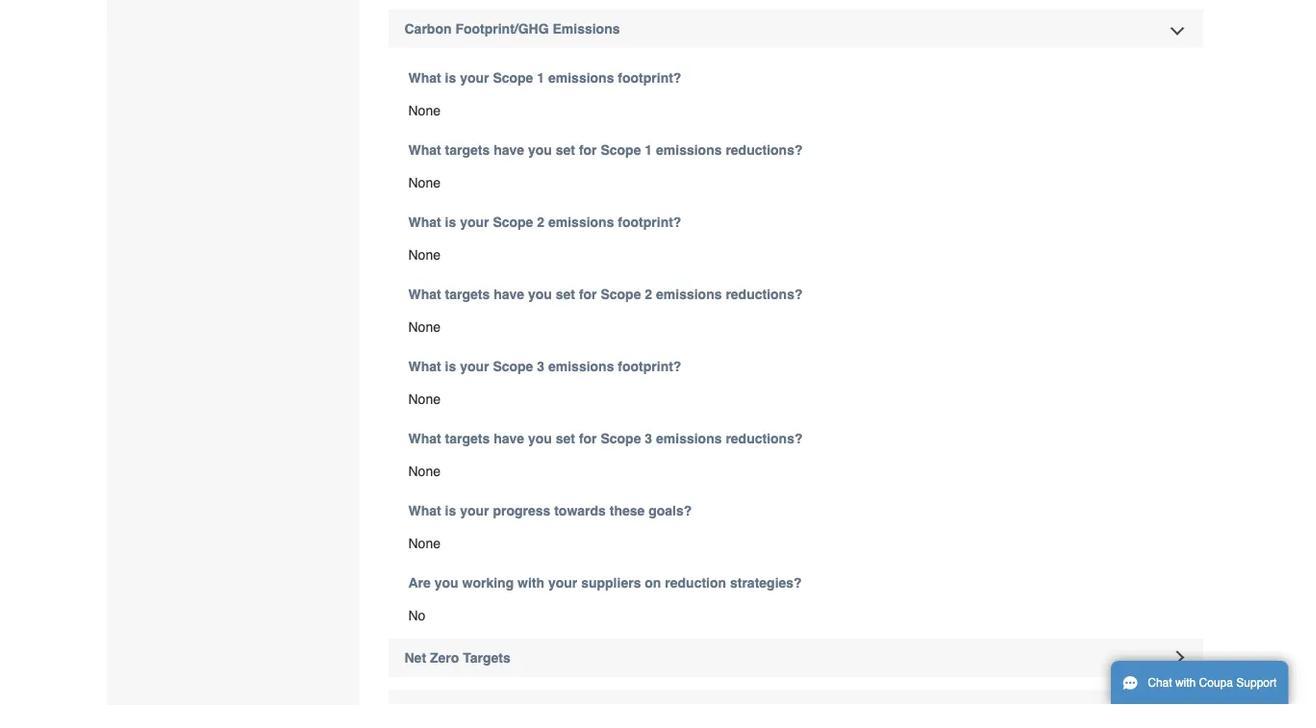 Task type: locate. For each thing, give the bounding box(es) containing it.
1 vertical spatial set
[[556, 286, 575, 302]]

for up the towards
[[579, 430, 597, 446]]

2 reductions? from the top
[[726, 286, 803, 302]]

you down what is your scope 3 emissions footprint? at bottom
[[528, 430, 552, 446]]

your
[[460, 70, 489, 85], [460, 214, 489, 229], [460, 358, 489, 374], [460, 503, 489, 518], [548, 575, 577, 590]]

footprint? for what is your scope 3 emissions footprint?
[[618, 358, 681, 374]]

2 for from the top
[[579, 286, 597, 302]]

2 vertical spatial have
[[494, 430, 524, 446]]

0 horizontal spatial 2
[[537, 214, 545, 229]]

6 what from the top
[[408, 430, 441, 446]]

6 none from the top
[[408, 463, 441, 479]]

on
[[645, 575, 661, 590]]

1 vertical spatial 2
[[645, 286, 652, 302]]

heading
[[388, 690, 1203, 705]]

emissions
[[548, 70, 614, 85], [656, 142, 722, 157], [548, 214, 614, 229], [656, 286, 722, 302], [548, 358, 614, 374], [656, 430, 722, 446]]

your for what is your scope 3 emissions footprint?
[[460, 358, 489, 374]]

2 footprint? from the top
[[618, 214, 681, 229]]

targets for what targets have you set for scope 3 emissions reductions?
[[445, 430, 490, 446]]

7 none from the top
[[408, 535, 441, 551]]

1 targets from the top
[[445, 142, 490, 157]]

1 footprint? from the top
[[618, 70, 681, 85]]

0 vertical spatial reductions?
[[726, 142, 803, 157]]

1 horizontal spatial 1
[[645, 142, 652, 157]]

1 for from the top
[[579, 142, 597, 157]]

1 vertical spatial reductions?
[[726, 286, 803, 302]]

1 horizontal spatial 2
[[645, 286, 652, 302]]

0 vertical spatial with
[[518, 575, 545, 590]]

none
[[408, 102, 441, 118], [408, 175, 441, 190], [408, 247, 441, 262], [408, 319, 441, 334], [408, 391, 441, 406], [408, 463, 441, 479], [408, 535, 441, 551]]

3 have from the top
[[494, 430, 524, 446]]

1 is from the top
[[445, 70, 456, 85]]

1 what from the top
[[408, 70, 441, 85]]

2 none from the top
[[408, 175, 441, 190]]

is for what is your scope 3 emissions footprint?
[[445, 358, 456, 374]]

3
[[537, 358, 545, 374], [645, 430, 652, 446]]

footprint? for what is your scope 2 emissions footprint?
[[618, 214, 681, 229]]

footprint? up what targets have you set for scope 3 emissions reductions?
[[618, 358, 681, 374]]

for up what is your scope 3 emissions footprint? at bottom
[[579, 286, 597, 302]]

no
[[408, 607, 426, 623]]

3 none from the top
[[408, 247, 441, 262]]

set up what is your scope 2 emissions footprint?
[[556, 142, 575, 157]]

3 is from the top
[[445, 358, 456, 374]]

1
[[537, 70, 545, 85], [645, 142, 652, 157]]

1 vertical spatial for
[[579, 286, 597, 302]]

progress
[[493, 503, 551, 518]]

2 have from the top
[[494, 286, 524, 302]]

set up what is your scope 3 emissions footprint? at bottom
[[556, 286, 575, 302]]

reduction
[[665, 575, 726, 590]]

1 horizontal spatial 3
[[645, 430, 652, 446]]

2 set from the top
[[556, 286, 575, 302]]

with right chat at the bottom right of page
[[1175, 676, 1196, 690]]

3 footprint? from the top
[[618, 358, 681, 374]]

you right are
[[435, 575, 458, 590]]

for
[[579, 142, 597, 157], [579, 286, 597, 302], [579, 430, 597, 446]]

have for what targets have you set for scope 2 emissions reductions?
[[494, 286, 524, 302]]

1 vertical spatial targets
[[445, 286, 490, 302]]

0 vertical spatial targets
[[445, 142, 490, 157]]

footprint? down emissions at left
[[618, 70, 681, 85]]

towards
[[554, 503, 606, 518]]

is for what is your scope 2 emissions footprint?
[[445, 214, 456, 229]]

with
[[518, 575, 545, 590], [1175, 676, 1196, 690]]

2 what from the top
[[408, 142, 441, 157]]

3 for from the top
[[579, 430, 597, 446]]

1 have from the top
[[494, 142, 524, 157]]

footprint? down what targets have you set for scope 1 emissions reductions?
[[618, 214, 681, 229]]

chat
[[1148, 676, 1172, 690]]

you
[[528, 142, 552, 157], [528, 286, 552, 302], [528, 430, 552, 446], [435, 575, 458, 590]]

footprint? for what is your scope 1 emissions footprint?
[[618, 70, 681, 85]]

3 reductions? from the top
[[726, 430, 803, 446]]

set for 1
[[556, 142, 575, 157]]

goals?
[[649, 503, 692, 518]]

7 what from the top
[[408, 503, 441, 518]]

have up progress
[[494, 430, 524, 446]]

0 vertical spatial set
[[556, 142, 575, 157]]

your for what is your scope 1 emissions footprint?
[[460, 70, 489, 85]]

chat with coupa support button
[[1111, 661, 1288, 705]]

1 vertical spatial with
[[1175, 676, 1196, 690]]

have up what is your scope 2 emissions footprint?
[[494, 142, 524, 157]]

footprint?
[[618, 70, 681, 85], [618, 214, 681, 229], [618, 358, 681, 374]]

1 vertical spatial 3
[[645, 430, 652, 446]]

you up what is your scope 3 emissions footprint? at bottom
[[528, 286, 552, 302]]

scope
[[493, 70, 533, 85], [601, 142, 641, 157], [493, 214, 533, 229], [601, 286, 641, 302], [493, 358, 533, 374], [601, 430, 641, 446]]

2 vertical spatial for
[[579, 430, 597, 446]]

for up what is your scope 2 emissions footprint?
[[579, 142, 597, 157]]

2
[[537, 214, 545, 229], [645, 286, 652, 302]]

1 horizontal spatial with
[[1175, 676, 1196, 690]]

2 vertical spatial reductions?
[[726, 430, 803, 446]]

0 vertical spatial footprint?
[[618, 70, 681, 85]]

your for what is your scope 2 emissions footprint?
[[460, 214, 489, 229]]

1 set from the top
[[556, 142, 575, 157]]

1 vertical spatial have
[[494, 286, 524, 302]]

with right working
[[518, 575, 545, 590]]

2 is from the top
[[445, 214, 456, 229]]

2 targets from the top
[[445, 286, 490, 302]]

reductions?
[[726, 142, 803, 157], [726, 286, 803, 302], [726, 430, 803, 446]]

2 vertical spatial targets
[[445, 430, 490, 446]]

set up the towards
[[556, 430, 575, 446]]

have
[[494, 142, 524, 157], [494, 286, 524, 302], [494, 430, 524, 446]]

4 what from the top
[[408, 286, 441, 302]]

2 vertical spatial footprint?
[[618, 358, 681, 374]]

3 what from the top
[[408, 214, 441, 229]]

3 set from the top
[[556, 430, 575, 446]]

net zero targets button
[[388, 638, 1203, 677]]

5 what from the top
[[408, 358, 441, 374]]

what
[[408, 70, 441, 85], [408, 142, 441, 157], [408, 214, 441, 229], [408, 286, 441, 302], [408, 358, 441, 374], [408, 430, 441, 446], [408, 503, 441, 518]]

you up what is your scope 2 emissions footprint?
[[528, 142, 552, 157]]

2 vertical spatial set
[[556, 430, 575, 446]]

0 vertical spatial 2
[[537, 214, 545, 229]]

0 vertical spatial for
[[579, 142, 597, 157]]

0 horizontal spatial 1
[[537, 70, 545, 85]]

1 vertical spatial footprint?
[[618, 214, 681, 229]]

0 vertical spatial have
[[494, 142, 524, 157]]

targets
[[445, 142, 490, 157], [445, 286, 490, 302], [445, 430, 490, 446]]

set
[[556, 142, 575, 157], [556, 286, 575, 302], [556, 430, 575, 446]]

have up what is your scope 3 emissions footprint? at bottom
[[494, 286, 524, 302]]

1 vertical spatial 1
[[645, 142, 652, 157]]

what for what is your scope 2 emissions footprint?
[[408, 214, 441, 229]]

you for 3
[[528, 430, 552, 446]]

0 vertical spatial 3
[[537, 358, 545, 374]]

have for what targets have you set for scope 3 emissions reductions?
[[494, 430, 524, 446]]

1 reductions? from the top
[[726, 142, 803, 157]]

carbon footprint/ghg emissions button
[[388, 9, 1203, 48]]

carbon footprint/ghg emissions
[[404, 21, 620, 36]]

what is your scope 1 emissions footprint?
[[408, 70, 681, 85]]

what is your scope 3 emissions footprint?
[[408, 358, 681, 374]]

3 targets from the top
[[445, 430, 490, 446]]

is
[[445, 70, 456, 85], [445, 214, 456, 229], [445, 358, 456, 374], [445, 503, 456, 518]]

4 is from the top
[[445, 503, 456, 518]]



Task type: vqa. For each thing, say whether or not it's contained in the screenshot.
What associated with What is your progress towards these goals?
yes



Task type: describe. For each thing, give the bounding box(es) containing it.
footprint/ghg
[[455, 21, 549, 36]]

for for 1
[[579, 142, 597, 157]]

0 horizontal spatial with
[[518, 575, 545, 590]]

for for 3
[[579, 430, 597, 446]]

chat with coupa support
[[1148, 676, 1277, 690]]

targets for what targets have you set for scope 1 emissions reductions?
[[445, 142, 490, 157]]

targets for what targets have you set for scope 2 emissions reductions?
[[445, 286, 490, 302]]

strategies?
[[730, 575, 802, 590]]

reductions? for what targets have you set for scope 2 emissions reductions?
[[726, 286, 803, 302]]

carbon
[[404, 21, 452, 36]]

support
[[1236, 676, 1277, 690]]

reductions? for what targets have you set for scope 3 emissions reductions?
[[726, 430, 803, 446]]

net zero targets heading
[[388, 638, 1203, 677]]

are
[[408, 575, 431, 590]]

what for what is your scope 3 emissions footprint?
[[408, 358, 441, 374]]

reductions? for what targets have you set for scope 1 emissions reductions?
[[726, 142, 803, 157]]

what for what targets have you set for scope 3 emissions reductions?
[[408, 430, 441, 446]]

your for what is your progress towards these goals?
[[460, 503, 489, 518]]

1 none from the top
[[408, 102, 441, 118]]

4 none from the top
[[408, 319, 441, 334]]

these
[[610, 503, 645, 518]]

what for what is your scope 1 emissions footprint?
[[408, 70, 441, 85]]

zero
[[430, 650, 459, 665]]

net
[[404, 650, 426, 665]]

set for 3
[[556, 430, 575, 446]]

what targets have you set for scope 2 emissions reductions?
[[408, 286, 803, 302]]

for for 2
[[579, 286, 597, 302]]

net zero targets
[[404, 650, 511, 665]]

set for 2
[[556, 286, 575, 302]]

are you working with your suppliers on reduction strategies?
[[408, 575, 802, 590]]

carbon footprint/ghg emissions heading
[[388, 9, 1203, 48]]

you for 1
[[528, 142, 552, 157]]

targets
[[463, 650, 511, 665]]

emissions
[[553, 21, 620, 36]]

with inside button
[[1175, 676, 1196, 690]]

have for what targets have you set for scope 1 emissions reductions?
[[494, 142, 524, 157]]

working
[[462, 575, 514, 590]]

you for 2
[[528, 286, 552, 302]]

what is your scope 2 emissions footprint?
[[408, 214, 681, 229]]

what targets have you set for scope 1 emissions reductions?
[[408, 142, 803, 157]]

is for what is your progress towards these goals?
[[445, 503, 456, 518]]

coupa
[[1199, 676, 1233, 690]]

what is your progress towards these goals?
[[408, 503, 692, 518]]

0 horizontal spatial 3
[[537, 358, 545, 374]]

0 vertical spatial 1
[[537, 70, 545, 85]]

what for what is your progress towards these goals?
[[408, 503, 441, 518]]

what targets have you set for scope 3 emissions reductions?
[[408, 430, 803, 446]]

what for what targets have you set for scope 2 emissions reductions?
[[408, 286, 441, 302]]

is for what is your scope 1 emissions footprint?
[[445, 70, 456, 85]]

5 none from the top
[[408, 391, 441, 406]]

suppliers
[[581, 575, 641, 590]]

what for what targets have you set for scope 1 emissions reductions?
[[408, 142, 441, 157]]



